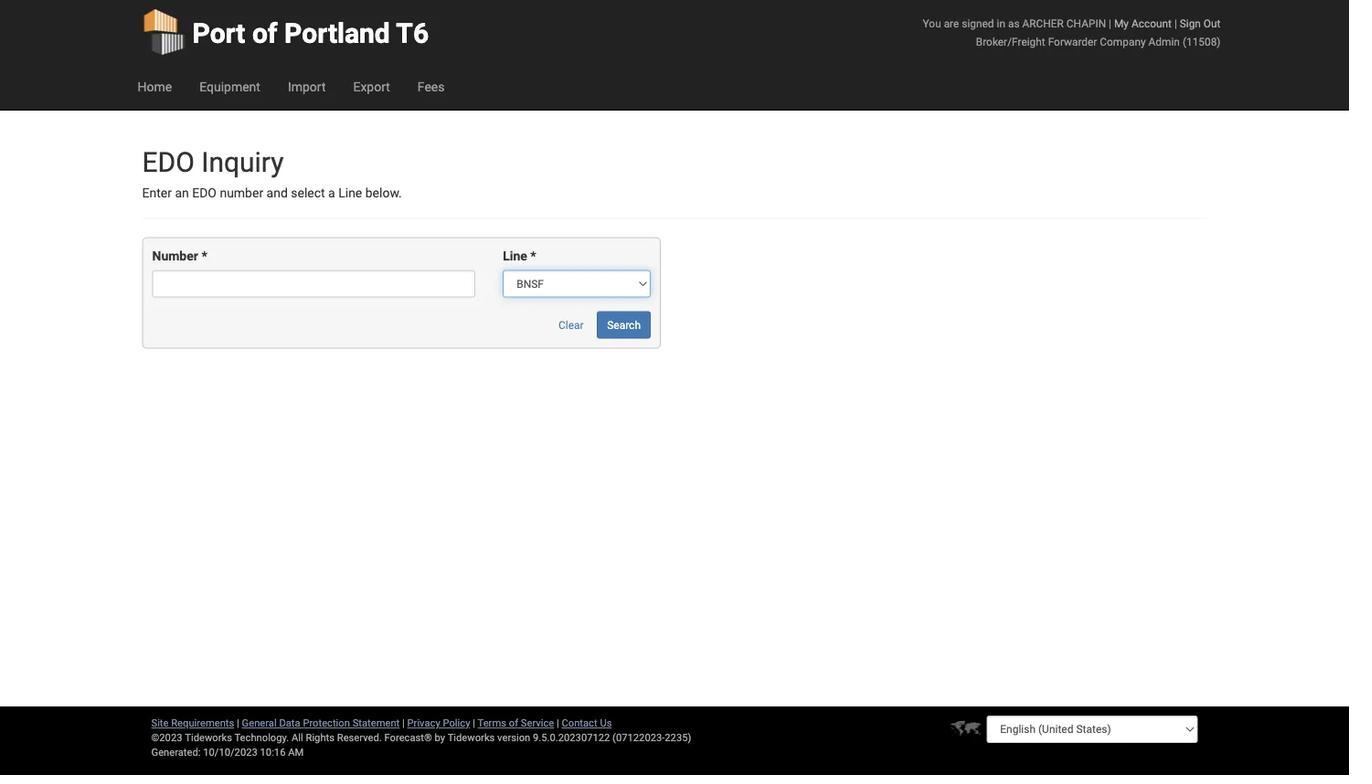 Task type: vqa. For each thing, say whether or not it's contained in the screenshot.
Sign
yes



Task type: locate. For each thing, give the bounding box(es) containing it.
and
[[267, 186, 288, 201]]

edo up enter
[[142, 146, 195, 178]]

* for number *
[[201, 249, 207, 264]]

|
[[1109, 17, 1112, 30], [1175, 17, 1177, 30], [237, 717, 239, 729], [402, 717, 405, 729], [473, 717, 475, 729], [557, 717, 559, 729]]

version
[[497, 732, 531, 744]]

2235)
[[665, 732, 692, 744]]

1 horizontal spatial of
[[509, 717, 518, 729]]

* for line *
[[531, 249, 536, 264]]

as
[[1008, 17, 1020, 30]]

| left sign
[[1175, 17, 1177, 30]]

enter
[[142, 186, 172, 201]]

of right the port
[[252, 17, 278, 49]]

of
[[252, 17, 278, 49], [509, 717, 518, 729]]

*
[[201, 249, 207, 264], [531, 249, 536, 264]]

admin
[[1149, 35, 1180, 48]]

terms
[[478, 717, 507, 729]]

clear
[[559, 319, 584, 331]]

in
[[997, 17, 1006, 30]]

my
[[1115, 17, 1129, 30]]

export button
[[340, 64, 404, 110]]

0 horizontal spatial *
[[201, 249, 207, 264]]

9.5.0.202307122
[[533, 732, 610, 744]]

clear button
[[549, 311, 594, 339]]

chapin
[[1067, 17, 1106, 30]]

privacy
[[407, 717, 440, 729]]

out
[[1204, 17, 1221, 30]]

1 * from the left
[[201, 249, 207, 264]]

am
[[288, 747, 304, 758]]

edo inquiry enter an edo number and select a line below.
[[142, 146, 402, 201]]

privacy policy link
[[407, 717, 470, 729]]

you
[[923, 17, 941, 30]]

port of portland t6 link
[[142, 0, 429, 64]]

0 vertical spatial edo
[[142, 146, 195, 178]]

sign out link
[[1180, 17, 1221, 30]]

number
[[152, 249, 198, 264]]

| up forecast®
[[402, 717, 405, 729]]

archer
[[1023, 17, 1064, 30]]

t6
[[396, 17, 429, 49]]

import button
[[274, 64, 340, 110]]

0 horizontal spatial of
[[252, 17, 278, 49]]

1 vertical spatial edo
[[192, 186, 217, 201]]

edo
[[142, 146, 195, 178], [192, 186, 217, 201]]

terms of service link
[[478, 717, 554, 729]]

fees
[[418, 79, 445, 94]]

2 * from the left
[[531, 249, 536, 264]]

reserved.
[[337, 732, 382, 744]]

10/10/2023
[[203, 747, 258, 758]]

10:16
[[260, 747, 286, 758]]

of up version
[[509, 717, 518, 729]]

signed
[[962, 17, 994, 30]]

you are signed in as archer chapin | my account | sign out broker/freight forwarder company admin (11508)
[[923, 17, 1221, 48]]

my account link
[[1115, 17, 1172, 30]]

protection
[[303, 717, 350, 729]]

0 vertical spatial line
[[338, 186, 362, 201]]

technology.
[[235, 732, 289, 744]]

©2023 tideworks
[[151, 732, 232, 744]]

home button
[[124, 64, 186, 110]]

0 horizontal spatial line
[[338, 186, 362, 201]]

are
[[944, 17, 959, 30]]

edo right an
[[192, 186, 217, 201]]

1 vertical spatial line
[[503, 249, 527, 264]]

select
[[291, 186, 325, 201]]

line
[[338, 186, 362, 201], [503, 249, 527, 264]]

1 horizontal spatial *
[[531, 249, 536, 264]]

1 vertical spatial of
[[509, 717, 518, 729]]

by
[[435, 732, 445, 744]]



Task type: describe. For each thing, give the bounding box(es) containing it.
policy
[[443, 717, 470, 729]]

(11508)
[[1183, 35, 1221, 48]]

line *
[[503, 249, 536, 264]]

data
[[279, 717, 300, 729]]

line inside edo inquiry enter an edo number and select a line below.
[[338, 186, 362, 201]]

general
[[242, 717, 277, 729]]

broker/freight
[[976, 35, 1046, 48]]

import
[[288, 79, 326, 94]]

below.
[[365, 186, 402, 201]]

sign
[[1180, 17, 1201, 30]]

forwarder
[[1048, 35, 1098, 48]]

| up tideworks
[[473, 717, 475, 729]]

an
[[175, 186, 189, 201]]

1 horizontal spatial line
[[503, 249, 527, 264]]

export
[[353, 79, 390, 94]]

company
[[1100, 35, 1146, 48]]

| left general on the bottom left of page
[[237, 717, 239, 729]]

number *
[[152, 249, 207, 264]]

inquiry
[[201, 146, 284, 178]]

search button
[[597, 311, 651, 339]]

tideworks
[[448, 732, 495, 744]]

portland
[[284, 17, 390, 49]]

fees button
[[404, 64, 459, 110]]

equipment
[[199, 79, 260, 94]]

port of portland t6
[[192, 17, 429, 49]]

0 vertical spatial of
[[252, 17, 278, 49]]

generated:
[[151, 747, 201, 758]]

of inside site requirements | general data protection statement | privacy policy | terms of service | contact us ©2023 tideworks technology. all rights reserved. forecast® by tideworks version 9.5.0.202307122 (07122023-2235) generated: 10/10/2023 10:16 am
[[509, 717, 518, 729]]

port
[[192, 17, 245, 49]]

number
[[220, 186, 263, 201]]

general data protection statement link
[[242, 717, 400, 729]]

statement
[[353, 717, 400, 729]]

equipment button
[[186, 64, 274, 110]]

search
[[607, 319, 641, 331]]

account
[[1132, 17, 1172, 30]]

| left "my" at the right of the page
[[1109, 17, 1112, 30]]

rights
[[306, 732, 335, 744]]

a
[[328, 186, 335, 201]]

site requirements | general data protection statement | privacy policy | terms of service | contact us ©2023 tideworks technology. all rights reserved. forecast® by tideworks version 9.5.0.202307122 (07122023-2235) generated: 10/10/2023 10:16 am
[[151, 717, 692, 758]]

(07122023-
[[613, 732, 665, 744]]

forecast®
[[384, 732, 432, 744]]

us
[[600, 717, 612, 729]]

contact
[[562, 717, 598, 729]]

contact us link
[[562, 717, 612, 729]]

site requirements link
[[151, 717, 234, 729]]

home
[[138, 79, 172, 94]]

| up the 9.5.0.202307122
[[557, 717, 559, 729]]

Number * text field
[[152, 270, 476, 298]]

all
[[292, 732, 303, 744]]

site
[[151, 717, 169, 729]]

service
[[521, 717, 554, 729]]

requirements
[[171, 717, 234, 729]]



